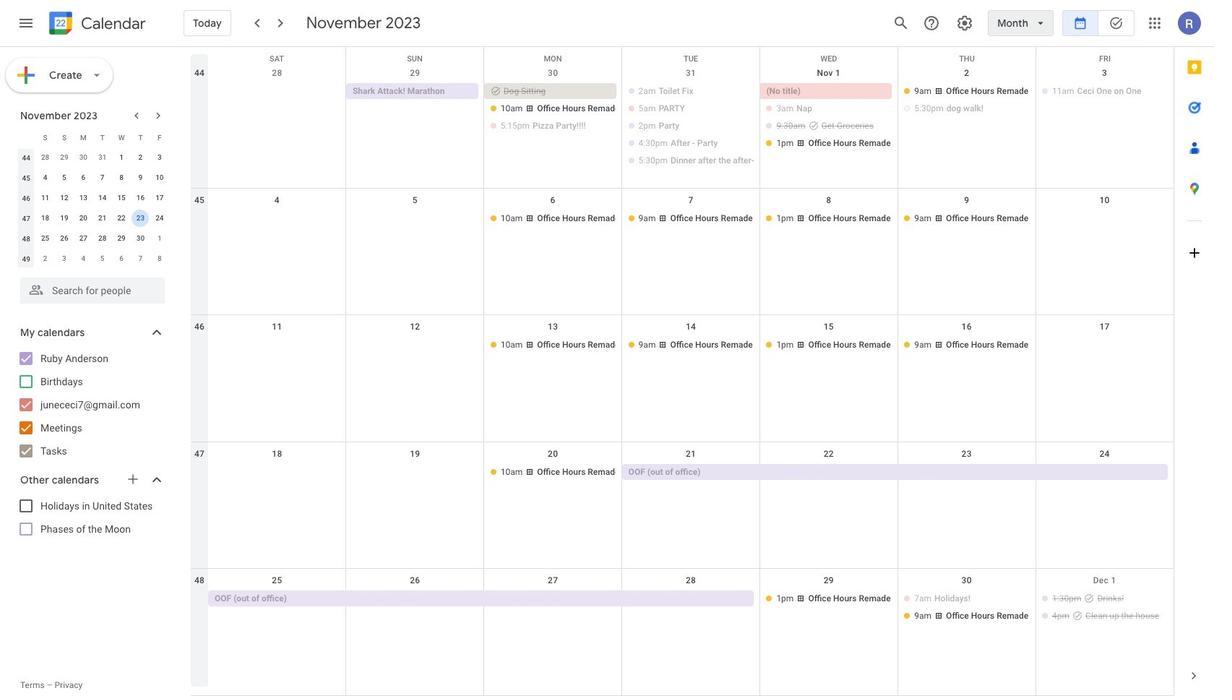 Task type: locate. For each thing, give the bounding box(es) containing it.
22 element
[[113, 210, 130, 227]]

None search field
[[0, 272, 179, 304]]

november 2023 grid
[[14, 127, 169, 269]]

8 element
[[113, 169, 130, 187]]

december 3 element
[[56, 250, 73, 268]]

5 element
[[56, 169, 73, 187]]

add other calendars image
[[126, 472, 140, 487]]

13 element
[[75, 189, 92, 207]]

october 29 element
[[56, 149, 73, 166]]

12 element
[[56, 189, 73, 207]]

december 8 element
[[151, 250, 168, 268]]

column header inside november 2023 grid
[[17, 127, 36, 147]]

25 element
[[37, 230, 54, 247]]

cell
[[208, 83, 346, 170], [484, 83, 622, 170], [622, 83, 760, 170], [760, 83, 898, 170], [898, 83, 1036, 170], [131, 208, 150, 228], [208, 210, 346, 227], [346, 210, 484, 227], [1036, 210, 1174, 227], [208, 337, 346, 354], [346, 337, 484, 354], [1036, 337, 1174, 354], [208, 464, 346, 481], [346, 464, 484, 481], [760, 464, 898, 481], [898, 464, 1036, 481], [1036, 464, 1174, 481], [346, 591, 484, 626], [484, 591, 622, 626], [622, 591, 760, 626], [898, 591, 1036, 626], [1036, 591, 1174, 626]]

24 element
[[151, 210, 168, 227]]

29 element
[[113, 230, 130, 247]]

grid
[[191, 47, 1174, 696]]

Search for people text field
[[29, 278, 156, 304]]

row group
[[17, 147, 169, 269]]

october 28 element
[[37, 149, 54, 166]]

december 5 element
[[94, 250, 111, 268]]

calendar element
[[46, 9, 146, 40]]

14 element
[[94, 189, 111, 207]]

20 element
[[75, 210, 92, 227]]

6 element
[[75, 169, 92, 187]]

27 element
[[75, 230, 92, 247]]

cell inside row group
[[131, 208, 150, 228]]

row group inside november 2023 grid
[[17, 147, 169, 269]]

tab list
[[1175, 47, 1215, 656]]

row
[[191, 47, 1174, 69], [191, 61, 1174, 188], [17, 127, 169, 147], [17, 147, 169, 168], [17, 168, 169, 188], [17, 188, 169, 208], [191, 188, 1174, 315], [17, 208, 169, 228], [17, 228, 169, 249], [17, 249, 169, 269], [191, 315, 1174, 442], [191, 442, 1174, 569], [191, 569, 1174, 696]]

column header
[[17, 127, 36, 147]]

october 30 element
[[75, 149, 92, 166]]

october 31 element
[[94, 149, 111, 166]]

17 element
[[151, 189, 168, 207]]

heading
[[78, 15, 146, 32]]



Task type: describe. For each thing, give the bounding box(es) containing it.
2 element
[[132, 149, 149, 166]]

7 element
[[94, 169, 111, 187]]

9 element
[[132, 169, 149, 187]]

21 element
[[94, 210, 111, 227]]

16 element
[[132, 189, 149, 207]]

december 2 element
[[37, 250, 54, 268]]

26 element
[[56, 230, 73, 247]]

23 element
[[132, 210, 149, 227]]

my calendars list
[[3, 347, 179, 463]]

15 element
[[113, 189, 130, 207]]

settings menu image
[[957, 14, 974, 32]]

december 6 element
[[113, 250, 130, 268]]

19 element
[[56, 210, 73, 227]]

1 element
[[113, 149, 130, 166]]

11 element
[[37, 189, 54, 207]]

4 element
[[37, 169, 54, 187]]

18 element
[[37, 210, 54, 227]]

heading inside the calendar element
[[78, 15, 146, 32]]

december 1 element
[[151, 230, 168, 247]]

28 element
[[94, 230, 111, 247]]

30 element
[[132, 230, 149, 247]]

december 7 element
[[132, 250, 149, 268]]

3 element
[[151, 149, 168, 166]]

main drawer image
[[17, 14, 35, 32]]

other calendars list
[[3, 495, 179, 541]]

10 element
[[151, 169, 168, 187]]

december 4 element
[[75, 250, 92, 268]]



Task type: vqa. For each thing, say whether or not it's contained in the screenshot.
the Terms – Privacy
no



